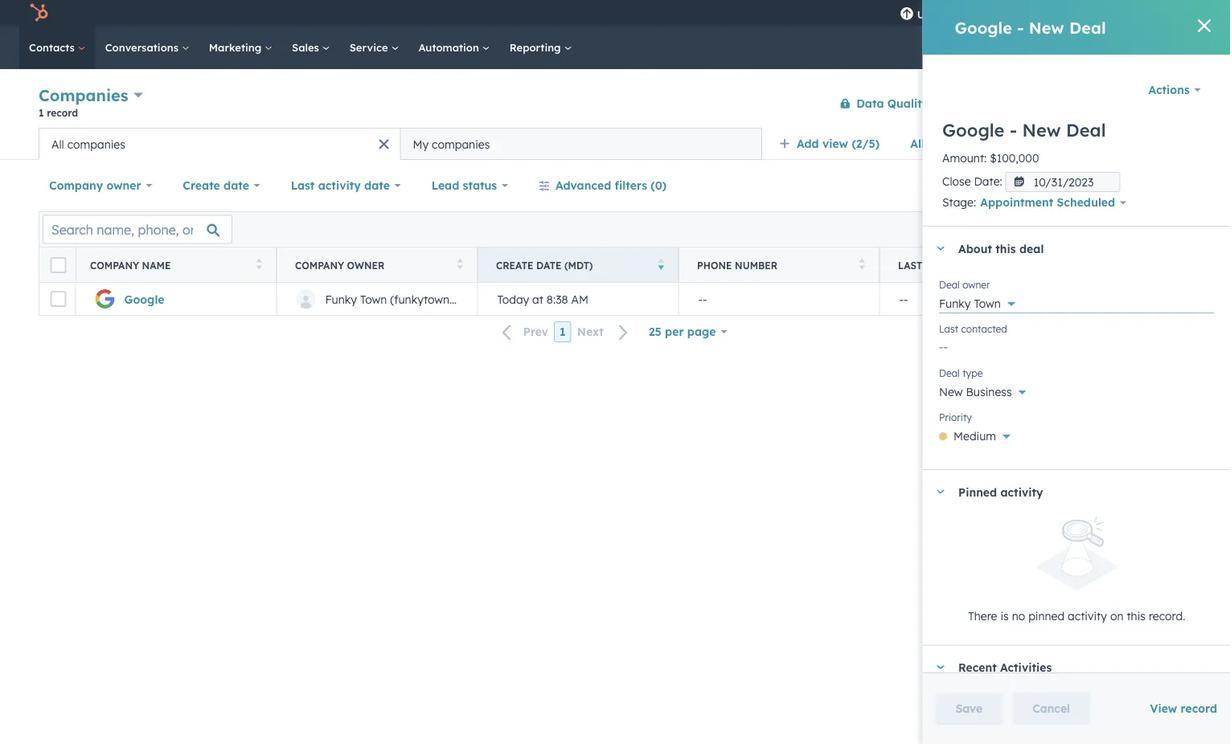 Task type: describe. For each thing, give the bounding box(es) containing it.
page
[[688, 325, 716, 339]]

1 vertical spatial company owner
[[295, 259, 385, 271]]

8:38
[[547, 292, 568, 306]]

amount : $100,000
[[942, 151, 1039, 165]]

edit columns button
[[1109, 219, 1188, 240]]

filters
[[615, 179, 648, 193]]

2 horizontal spatial owner
[[963, 279, 990, 291]]

export
[[1059, 224, 1089, 236]]

contacts
[[29, 41, 78, 54]]

deal
[[1020, 242, 1044, 256]]

views
[[929, 137, 960, 151]]

view record link
[[1151, 702, 1218, 716]]

status
[[463, 179, 497, 193]]

on
[[1110, 609, 1124, 623]]

add
[[797, 137, 819, 151]]

funky town (funkytownclown1@gmail.com)
[[325, 292, 555, 306]]

descending sort. press to sort ascending. image
[[658, 259, 664, 270]]

pinned activity
[[958, 485, 1043, 500]]

town for funky town
[[974, 297, 1001, 311]]

1 record
[[39, 107, 78, 119]]

help image
[[1053, 7, 1067, 22]]

1 (mdt) from the left
[[565, 259, 593, 271]]

there
[[968, 609, 998, 623]]

1 date from the left
[[537, 259, 562, 271]]

record for 1 record
[[47, 107, 78, 119]]

google link
[[124, 292, 164, 306]]

press to sort. element for company owner
[[457, 259, 463, 272]]

number
[[735, 259, 778, 271]]

about this deal button
[[923, 227, 1215, 270]]

funky for funky town
[[939, 297, 971, 311]]

per
[[665, 325, 684, 339]]

close
[[942, 175, 971, 189]]

advanced filters (0)
[[556, 179, 667, 193]]

2 -- from the left
[[900, 292, 909, 306]]

activity for last
[[318, 179, 361, 193]]

all views
[[911, 137, 960, 151]]

date:
[[974, 175, 1003, 189]]

data
[[857, 96, 884, 110]]

pinned activity button
[[923, 471, 1215, 514]]

lead status button
[[421, 170, 519, 202]]

create date (mdt)
[[496, 259, 593, 271]]

upgrade
[[918, 8, 963, 21]]

1 button
[[554, 322, 572, 343]]

recent activities button
[[923, 646, 1215, 690]]

all views link
[[900, 128, 970, 160]]

hubspot link
[[19, 3, 60, 23]]

company
[[1136, 97, 1179, 109]]

create for create company
[[1103, 97, 1133, 109]]

data quality button
[[829, 87, 930, 119]]

press to sort. image for company owner
[[457, 259, 463, 270]]

business
[[966, 385, 1012, 400]]

edit columns
[[1120, 224, 1178, 236]]

no
[[1012, 609, 1025, 623]]

caret image for about this deal
[[936, 247, 946, 251]]

data quality
[[857, 96, 929, 110]]

1 vertical spatial google - new deal
[[942, 119, 1106, 141]]

deal left type
[[939, 367, 960, 379]]

-- button
[[679, 283, 880, 315]]

is
[[1001, 609, 1009, 623]]

owner inside popup button
[[107, 179, 141, 193]]

search button
[[1189, 34, 1216, 61]]

2 date from the left
[[364, 179, 390, 193]]

create company
[[1103, 97, 1179, 109]]

recent
[[958, 661, 997, 675]]

last for last activity date
[[291, 179, 315, 193]]

about
[[958, 242, 992, 256]]

service link
[[340, 26, 409, 69]]

quality
[[888, 96, 929, 110]]

caret image
[[936, 666, 946, 670]]

1 vertical spatial owner
[[347, 259, 385, 271]]

new inside popup button
[[939, 385, 963, 400]]

marketing link
[[199, 26, 282, 69]]

1 for 1
[[560, 325, 566, 339]]

export button
[[1048, 219, 1099, 240]]

deal down activity
[[939, 279, 960, 291]]

last activity date (mdt)
[[899, 259, 1033, 271]]

1 date from the left
[[224, 179, 249, 193]]

press to sort. element for phone number
[[860, 259, 866, 272]]

activity
[[926, 259, 974, 271]]

(0)
[[651, 179, 667, 193]]

notifications button
[[1100, 0, 1128, 26]]

amount
[[942, 151, 984, 165]]

1 vertical spatial new
[[1022, 119, 1061, 141]]

1 press to sort. image from the left
[[256, 259, 262, 270]]

last activity date button
[[280, 170, 412, 202]]

add view (2/5) button
[[769, 128, 900, 160]]

stage:
[[942, 195, 976, 210]]

lead status
[[432, 179, 497, 193]]

press to sort. image for phone number
[[860, 259, 866, 270]]

settings link
[[1077, 4, 1097, 21]]

companies banner
[[39, 82, 1192, 128]]

there is no pinned activity on this record. alert
[[939, 517, 1215, 626]]

all for all views
[[911, 137, 925, 151]]

last for last contacted
[[939, 323, 959, 335]]

reporting
[[510, 41, 564, 54]]

1 vertical spatial google
[[942, 119, 1005, 141]]

automation
[[419, 41, 482, 54]]

calling icon button
[[979, 2, 1006, 24]]

1 press to sort. element from the left
[[256, 259, 262, 272]]

appointment scheduled button
[[976, 192, 1137, 213]]

create for create date
[[183, 179, 220, 193]]

view
[[823, 137, 849, 151]]

caret image for pinned activity
[[936, 490, 946, 494]]

0 vertical spatial google
[[955, 17, 1013, 37]]

there is no pinned activity on this record.
[[968, 609, 1186, 623]]

deal left 'notifications' icon
[[1070, 17, 1107, 37]]

advanced filters (0) button
[[528, 170, 677, 202]]

companies
[[39, 85, 128, 105]]

this inside alert
[[1127, 609, 1146, 623]]

notifications image
[[1107, 7, 1121, 22]]

company inside the company owner popup button
[[49, 179, 103, 193]]

conversations link
[[95, 26, 199, 69]]

town for funky town (funkytownclown1@gmail.com)
[[360, 292, 387, 306]]

company owner button
[[39, 170, 163, 202]]

pagination navigation
[[493, 322, 639, 343]]

sales
[[292, 41, 322, 54]]

last activity date
[[291, 179, 390, 193]]

Last contacted text field
[[939, 332, 1215, 358]]

:
[[984, 151, 987, 165]]

activity inside the there is no pinned activity on this record. alert
[[1068, 609, 1107, 623]]

funky for funky town (funkytownclown1@gmail.com)
[[325, 292, 357, 306]]



Task type: vqa. For each thing, say whether or not it's contained in the screenshot.
Upgrade link at top right
no



Task type: locate. For each thing, give the bounding box(es) containing it.
actions
[[1149, 83, 1190, 97]]

am
[[572, 292, 589, 306]]

0 horizontal spatial press to sort. image
[[256, 259, 262, 270]]

1 inside button
[[560, 325, 566, 339]]

1 horizontal spatial press to sort. image
[[457, 259, 463, 270]]

menu containing funky
[[889, 0, 1211, 26]]

1 horizontal spatial funky
[[939, 297, 971, 311]]

1 -- from the left
[[699, 292, 708, 306]]

1 right prev
[[560, 325, 566, 339]]

date left lead
[[364, 179, 390, 193]]

2 horizontal spatial last
[[939, 323, 959, 335]]

scheduled
[[1057, 196, 1115, 210]]

funky town
[[939, 297, 1001, 311]]

about this deal
[[958, 242, 1044, 256]]

2 horizontal spatial activity
[[1068, 609, 1107, 623]]

company owner
[[49, 179, 141, 193], [295, 259, 385, 271]]

(mdt) down deal
[[1005, 259, 1033, 271]]

at
[[533, 292, 544, 306]]

0 horizontal spatial all
[[51, 137, 64, 151]]

1 horizontal spatial 1
[[560, 325, 566, 339]]

3 press to sort. element from the left
[[860, 259, 866, 272]]

activity
[[318, 179, 361, 193], [1001, 485, 1043, 500], [1068, 609, 1107, 623]]

calling icon image
[[985, 6, 1000, 21]]

caret image left pinned
[[936, 490, 946, 494]]

prev
[[523, 325, 549, 339]]

create company button
[[1089, 90, 1192, 116]]

automation link
[[409, 26, 500, 69]]

0 horizontal spatial date
[[537, 259, 562, 271]]

marketplaces image
[[1019, 7, 1034, 22]]

1 horizontal spatial create
[[496, 259, 534, 271]]

pinned
[[1029, 609, 1065, 623]]

all down 1 record
[[51, 137, 64, 151]]

record down 'companies'
[[47, 107, 78, 119]]

upgrade image
[[900, 7, 914, 22]]

0 horizontal spatial 1
[[39, 107, 44, 119]]

all left views
[[911, 137, 925, 151]]

hubspot image
[[29, 3, 48, 23]]

help button
[[1046, 0, 1074, 26]]

create left company
[[1103, 97, 1133, 109]]

save button
[[936, 693, 1003, 726]]

next button
[[572, 322, 639, 343]]

settings image
[[1080, 7, 1094, 21]]

new left settings icon
[[1030, 17, 1065, 37]]

cancel button
[[1013, 693, 1091, 726]]

caret image inside pinned activity dropdown button
[[936, 490, 946, 494]]

1 horizontal spatial companies
[[432, 137, 490, 151]]

1 inside "companies" banner
[[39, 107, 44, 119]]

0 vertical spatial 1
[[39, 107, 44, 119]]

town inside popup button
[[974, 297, 1001, 311]]

my
[[413, 137, 429, 151]]

2 press to sort. image from the left
[[457, 259, 463, 270]]

today at 8:38 am
[[498, 292, 589, 306]]

create up today
[[496, 259, 534, 271]]

funky town button
[[939, 288, 1215, 315]]

0 horizontal spatial funky
[[325, 292, 357, 306]]

2 vertical spatial owner
[[963, 279, 990, 291]]

1 horizontal spatial press to sort. element
[[457, 259, 463, 272]]

(funkytownclown1@gmail.com)
[[390, 292, 555, 306]]

companies up the company owner popup button
[[67, 137, 125, 151]]

menu item
[[974, 0, 977, 26]]

1 vertical spatial this
[[1127, 609, 1146, 623]]

1 all from the left
[[911, 137, 925, 151]]

0 horizontal spatial last
[[291, 179, 315, 193]]

2 caret image from the top
[[936, 490, 946, 494]]

my companies
[[413, 137, 490, 151]]

company name
[[90, 259, 171, 271]]

pinned
[[958, 485, 997, 500]]

this left deal
[[996, 242, 1016, 256]]

0 vertical spatial new
[[1030, 17, 1065, 37]]

0 vertical spatial owner
[[107, 179, 141, 193]]

actions button
[[1138, 74, 1211, 106]]

0 horizontal spatial date
[[224, 179, 249, 193]]

1 horizontal spatial last
[[899, 259, 923, 271]]

activity for pinned
[[1001, 485, 1043, 500]]

1 horizontal spatial all
[[911, 137, 925, 151]]

date down about this deal
[[977, 259, 1002, 271]]

last for last activity date (mdt)
[[899, 259, 923, 271]]

create down all companies button
[[183, 179, 220, 193]]

1 horizontal spatial --
[[900, 292, 909, 306]]

new
[[1030, 17, 1065, 37], [1022, 119, 1061, 141], [939, 385, 963, 400]]

companies for my companies
[[432, 137, 490, 151]]

Search name, phone, or domain search field
[[43, 215, 232, 244]]

medium
[[954, 430, 996, 444]]

this
[[996, 242, 1016, 256], [1127, 609, 1146, 623]]

marketing
[[209, 41, 265, 54]]

0 vertical spatial activity
[[318, 179, 361, 193]]

cancel
[[1033, 702, 1071, 716]]

0 horizontal spatial (mdt)
[[565, 259, 593, 271]]

google up "amount"
[[942, 119, 1005, 141]]

press to sort. image
[[256, 259, 262, 270], [457, 259, 463, 270], [860, 259, 866, 270]]

create date
[[183, 179, 249, 193]]

2 vertical spatial create
[[496, 259, 534, 271]]

column header
[[1081, 248, 1231, 283]]

1 caret image from the top
[[936, 247, 946, 251]]

0 horizontal spatial --
[[699, 292, 708, 306]]

all for all companies
[[51, 137, 64, 151]]

1 vertical spatial create
[[183, 179, 220, 193]]

funky inside popup button
[[939, 297, 971, 311]]

25 per page button
[[639, 316, 738, 348]]

0 vertical spatial caret image
[[936, 247, 946, 251]]

1 vertical spatial caret image
[[936, 490, 946, 494]]

0 horizontal spatial this
[[996, 242, 1016, 256]]

town inside button
[[360, 292, 387, 306]]

(mdt) up am
[[565, 259, 593, 271]]

0 horizontal spatial companies
[[67, 137, 125, 151]]

2 horizontal spatial press to sort. image
[[860, 259, 866, 270]]

service
[[350, 41, 391, 54]]

1 horizontal spatial owner
[[347, 259, 385, 271]]

2 vertical spatial last
[[939, 323, 959, 335]]

0 vertical spatial google - new deal
[[955, 17, 1107, 37]]

all companies button
[[39, 128, 401, 160]]

record inside "companies" banner
[[47, 107, 78, 119]]

new up $100,000
[[1022, 119, 1061, 141]]

2 press to sort. element from the left
[[457, 259, 463, 272]]

3 press to sort. image from the left
[[860, 259, 866, 270]]

--
[[699, 292, 708, 306], [900, 292, 909, 306]]

edit
[[1120, 224, 1137, 236]]

1 horizontal spatial activity
[[1001, 485, 1043, 500]]

descending sort. press to sort ascending. element
[[658, 259, 664, 272]]

$100,000
[[990, 151, 1039, 165]]

2 all from the left
[[51, 137, 64, 151]]

company owner down all companies
[[49, 179, 141, 193]]

google down name
[[124, 292, 164, 306]]

new business button
[[939, 377, 1215, 403]]

close date:
[[942, 175, 1003, 189]]

create inside popup button
[[183, 179, 220, 193]]

caret image inside about this deal dropdown button
[[936, 247, 946, 251]]

(2/5)
[[852, 137, 880, 151]]

caret image up activity
[[936, 247, 946, 251]]

activity inside pinned activity dropdown button
[[1001, 485, 1043, 500]]

my companies button
[[401, 128, 763, 160]]

caret image
[[936, 247, 946, 251], [936, 490, 946, 494]]

2 (mdt) from the left
[[1005, 259, 1033, 271]]

1 horizontal spatial date
[[977, 259, 1002, 271]]

0 vertical spatial create
[[1103, 97, 1133, 109]]

new down deal type
[[939, 385, 963, 400]]

companies right my
[[432, 137, 490, 151]]

1 horizontal spatial company owner
[[295, 259, 385, 271]]

0 vertical spatial last
[[291, 179, 315, 193]]

0 vertical spatial this
[[996, 242, 1016, 256]]

0 horizontal spatial press to sort. element
[[256, 259, 262, 272]]

funky button
[[1131, 0, 1210, 26]]

1 vertical spatial 1
[[560, 325, 566, 339]]

type
[[963, 367, 983, 379]]

advanced
[[556, 179, 612, 193]]

activity inside 'last activity date' popup button
[[318, 179, 361, 193]]

this inside dropdown button
[[996, 242, 1016, 256]]

menu
[[889, 0, 1211, 26]]

funky town image
[[1141, 6, 1155, 20]]

2 horizontal spatial press to sort. element
[[860, 259, 866, 272]]

1 horizontal spatial (mdt)
[[1005, 259, 1033, 271]]

1 horizontal spatial record
[[1181, 702, 1218, 716]]

view record
[[1151, 702, 1218, 716]]

record for view record
[[1181, 702, 1218, 716]]

appointment
[[980, 196, 1054, 210]]

all companies
[[51, 137, 125, 151]]

owner up funky town (funkytownclown1@gmail.com) button
[[347, 259, 385, 271]]

owner up search name, phone, or domain search box
[[107, 179, 141, 193]]

Search HubSpot search field
[[1005, 34, 1202, 61]]

last inside popup button
[[291, 179, 315, 193]]

0 horizontal spatial owner
[[107, 179, 141, 193]]

1 vertical spatial activity
[[1001, 485, 1043, 500]]

view
[[1151, 702, 1178, 716]]

1 horizontal spatial this
[[1127, 609, 1146, 623]]

contacts link
[[19, 26, 95, 69]]

0 horizontal spatial record
[[47, 107, 78, 119]]

deal up mm/dd/yyyy text field
[[1066, 119, 1106, 141]]

2 vertical spatial activity
[[1068, 609, 1107, 623]]

1 companies from the left
[[67, 137, 125, 151]]

phone
[[697, 259, 732, 271]]

date up today at 8:38 am
[[537, 259, 562, 271]]

1 down 'companies'
[[39, 107, 44, 119]]

date down all companies button
[[224, 179, 249, 193]]

contacted
[[961, 323, 1007, 335]]

1 horizontal spatial date
[[364, 179, 390, 193]]

priority
[[939, 412, 972, 424]]

save
[[956, 702, 983, 716]]

create inside button
[[1103, 97, 1133, 109]]

add view (2/5)
[[797, 137, 880, 151]]

deal
[[1070, 17, 1107, 37], [1066, 119, 1106, 141], [939, 279, 960, 291], [939, 367, 960, 379]]

columns
[[1140, 224, 1178, 236]]

0 horizontal spatial town
[[360, 292, 387, 306]]

0 vertical spatial company owner
[[49, 179, 141, 193]]

0 vertical spatial record
[[47, 107, 78, 119]]

1 vertical spatial record
[[1181, 702, 1218, 716]]

deal type
[[939, 367, 983, 379]]

0 horizontal spatial activity
[[318, 179, 361, 193]]

press to sort. element
[[256, 259, 262, 272], [457, 259, 463, 272], [860, 259, 866, 272]]

2 horizontal spatial create
[[1103, 97, 1133, 109]]

1 horizontal spatial town
[[974, 297, 1001, 311]]

2 vertical spatial new
[[939, 385, 963, 400]]

next
[[577, 325, 604, 339]]

-- up page
[[699, 292, 708, 306]]

this right on
[[1127, 609, 1146, 623]]

1 vertical spatial last
[[899, 259, 923, 271]]

conversations
[[105, 41, 182, 54]]

-- left funky town
[[900, 292, 909, 306]]

record right view
[[1181, 702, 1218, 716]]

1 for 1 record
[[39, 107, 44, 119]]

2 date from the left
[[977, 259, 1002, 271]]

prev button
[[493, 322, 554, 343]]

2 companies from the left
[[432, 137, 490, 151]]

search image
[[1197, 42, 1208, 53]]

MM/DD/YYYY text field
[[1006, 172, 1121, 192]]

create for create date (mdt)
[[496, 259, 534, 271]]

2 vertical spatial google
[[124, 292, 164, 306]]

activities
[[1000, 661, 1052, 675]]

close image
[[1199, 19, 1211, 32]]

25 per page
[[649, 325, 716, 339]]

company owner inside popup button
[[49, 179, 141, 193]]

record.
[[1149, 609, 1186, 623]]

owner up funky town
[[963, 279, 990, 291]]

record
[[47, 107, 78, 119], [1181, 702, 1218, 716]]

company owner down 'last activity date'
[[295, 259, 385, 271]]

funky inside button
[[325, 292, 357, 306]]

all inside button
[[51, 137, 64, 151]]

0 horizontal spatial company owner
[[49, 179, 141, 193]]

marketplaces button
[[1009, 0, 1043, 26]]

google left marketplaces icon
[[955, 17, 1013, 37]]

funky town (funkytownclown1@gmail.com) button
[[277, 283, 555, 315]]

0 horizontal spatial create
[[183, 179, 220, 193]]

companies for all companies
[[67, 137, 125, 151]]

lead
[[432, 179, 460, 193]]

-- inside "button"
[[699, 292, 708, 306]]



